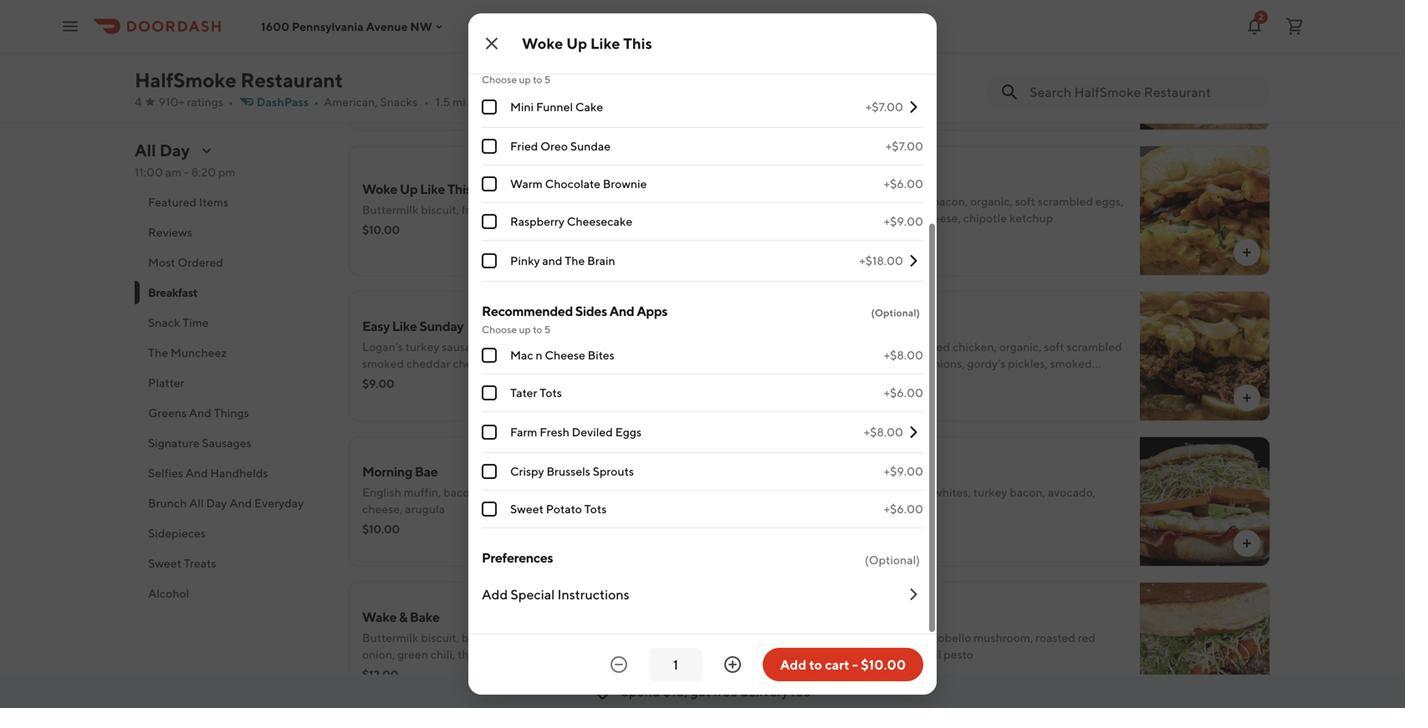 Task type: locate. For each thing, give the bounding box(es) containing it.
1 horizontal spatial muffin,
[[872, 486, 909, 500]]

woke inside woke up like this buttermilk biscuit, fried chicken, red-eye gravy $10.00
[[362, 181, 398, 197]]

0 vertical spatial avocado,
[[362, 66, 410, 80]]

add left special at the left bottom of the page
[[482, 587, 508, 603]]

roasted inside stop beefin beyond meat, roasted peppers, spiced smashed avocado, sriracha maple aioli $11.00
[[438, 49, 478, 63]]

0 vertical spatial add
[[482, 587, 508, 603]]

turkey inside the easy like sunday logan's turkey sausage; organic, soft scrambled eggs; smoked cheddar cheese; honey mustard aioli $9.00
[[406, 340, 440, 354]]

$10.00 for morning
[[362, 523, 400, 536]]

0 vertical spatial recommended
[[482, 53, 573, 69]]

1 vertical spatial roasted
[[1036, 631, 1076, 645]]

green
[[398, 648, 428, 662]]

american,
[[324, 95, 378, 109]]

fried left hickory
[[930, 49, 954, 63]]

2 vertical spatial to
[[810, 657, 823, 673]]

1 horizontal spatial all
[[189, 497, 204, 511]]

+$6.00 inside recommended desserts group
[[884, 177, 924, 191]]

mayo
[[963, 374, 992, 387]]

2 vertical spatial +$6.00
[[884, 503, 924, 516]]

1 vertical spatial aioli
[[578, 357, 600, 371]]

1 vertical spatial $9.00
[[362, 377, 395, 391]]

cheddar down sunday
[[407, 357, 451, 371]]

0 vertical spatial aioli
[[492, 66, 514, 80]]

$9.00 down hardwood
[[830, 231, 862, 245]]

this inside woke up like this buttermilk biscuit, fried chicken, red-eye gravy $10.00
[[448, 181, 472, 197]]

breakfast in bed image
[[1141, 0, 1271, 131]]

reviews button
[[135, 218, 329, 248]]

0 vertical spatial cheddar
[[874, 211, 919, 225]]

reviews
[[148, 226, 192, 239]]

1 vertical spatial biscuit,
[[421, 203, 460, 217]]

up
[[519, 74, 531, 85], [519, 324, 531, 336]]

spend $15, get free delivery fee
[[621, 684, 811, 700]]

to inside the recommended sides and apps choose up to 5
[[533, 324, 543, 336]]

this left warm
[[448, 181, 472, 197]]

0 vertical spatial add item to cart image
[[1241, 246, 1255, 259]]

+$9.00 for recommended desserts
[[884, 215, 924, 228]]

pimento inside morning bae english muffin, bacon, soft scrambled eggs, pimento cheese, arugula $10.00
[[593, 486, 637, 500]]

1 horizontal spatial eggs,
[[830, 357, 858, 371]]

roasted left red
[[1036, 631, 1076, 645]]

• left 1.5 on the top left
[[424, 95, 429, 109]]

0 vertical spatial woke
[[522, 34, 564, 52]]

sweet
[[511, 503, 544, 516], [148, 557, 182, 571]]

1 vertical spatial +$9.00
[[884, 465, 924, 479]]

1 vertical spatial recommended
[[482, 303, 573, 319]]

cheddar down hardwood
[[874, 211, 919, 225]]

sweet inside sweet treats button
[[148, 557, 182, 571]]

brunch
[[148, 497, 187, 511]]

soft inside the 'feels like home buttermilk brined fried chicken, organic, soft scrambled eggs, caramelized onions, gordy's pickles, smoked cheddar cheese, sriracha mayo'
[[1045, 340, 1065, 354]]

biscuit, inside wake & bake buttermilk biscuit, braised short rib (pork), caramelized onion, green chili, three cheeses $12.00
[[421, 631, 460, 645]]

bacon, inside uncle bernie english muffin, egg whites, turkey bacon, avocado, tomato, sprouts $10.00
[[1010, 486, 1046, 500]]

0 vertical spatial fried
[[930, 49, 954, 63]]

woke up like this buttermilk biscuit, fried chicken, red-eye gravy $10.00
[[362, 181, 609, 237]]

add for add to cart - $10.00
[[781, 657, 807, 673]]

1 horizontal spatial turkey
[[974, 486, 1008, 500]]

0 horizontal spatial add
[[482, 587, 508, 603]]

sidepieces button
[[135, 519, 329, 549]]

honey
[[496, 357, 529, 371]]

1 horizontal spatial -
[[853, 657, 859, 673]]

biscuit, inside buttermilk biscuit, fried chicken, hickory bacon, pimento cheese
[[889, 49, 927, 63]]

organic, up "honey" on the left of page
[[490, 340, 533, 354]]

three
[[458, 648, 486, 662]]

1 vertical spatial add
[[781, 657, 807, 673]]

1 +$6.00 from the top
[[884, 177, 924, 191]]

- inside button
[[853, 657, 859, 673]]

muffin, inside uncle bernie english muffin, egg whites, turkey bacon, avocado, tomato, sprouts $10.00
[[872, 486, 909, 500]]

buttermilk inside woke up like this buttermilk biscuit, fried chicken, red-eye gravy $10.00
[[362, 203, 419, 217]]

+$6.00 down egg
[[884, 503, 924, 516]]

all right brunch
[[189, 497, 204, 511]]

+$9.00 inside recommended desserts group
[[884, 215, 924, 228]]

0 vertical spatial day
[[160, 141, 190, 160]]

cheesecake
[[567, 215, 633, 228]]

0 horizontal spatial sweet
[[148, 557, 182, 571]]

2 5 from the top
[[545, 324, 551, 336]]

chocolate
[[545, 177, 601, 191]]

None checkbox
[[482, 139, 497, 154], [482, 254, 497, 269], [482, 348, 497, 363], [482, 139, 497, 154], [482, 254, 497, 269], [482, 348, 497, 363]]

biscuit,
[[889, 49, 927, 63], [421, 203, 460, 217], [421, 631, 460, 645]]

cheddar
[[874, 211, 919, 225], [407, 357, 451, 371], [830, 374, 874, 387]]

choose down peppers,
[[482, 74, 517, 85]]

1 vertical spatial cheddar
[[407, 357, 451, 371]]

0 horizontal spatial $9.00
[[362, 377, 395, 391]]

1 vertical spatial sriracha
[[920, 374, 961, 387]]

up for woke up like this
[[567, 34, 588, 52]]

scrambled
[[1038, 195, 1094, 208], [558, 340, 613, 354], [1067, 340, 1123, 354], [505, 486, 560, 500]]

bites
[[588, 349, 615, 362]]

0 vertical spatial $9.00
[[830, 231, 862, 245]]

muffin, up the 'sprouts'
[[872, 486, 909, 500]]

recommended desserts group
[[482, 52, 924, 282]]

1 horizontal spatial pimento
[[830, 66, 875, 80]]

ratings
[[187, 95, 223, 109]]

+$9.00
[[884, 215, 924, 228], [884, 465, 924, 479]]

bacon, up chipotle
[[933, 195, 969, 208]]

english inside uncle bernie english muffin, egg whites, turkey bacon, avocado, tomato, sprouts $10.00
[[830, 486, 869, 500]]

and left apps
[[610, 303, 635, 319]]

2 vertical spatial chicken,
[[953, 340, 998, 354]]

caramelized inside the 'feels like home buttermilk brined fried chicken, organic, soft scrambled eggs, caramelized onions, gordy's pickles, smoked cheddar cheese, sriracha mayo'
[[861, 357, 925, 371]]

2 horizontal spatial cheese,
[[921, 211, 961, 225]]

turkey down sunday
[[406, 340, 440, 354]]

0 horizontal spatial all
[[135, 141, 156, 160]]

0 vertical spatial up
[[519, 74, 531, 85]]

recommended inside the recommended sides and apps choose up to 5
[[482, 303, 573, 319]]

+$6.00 for brownie
[[884, 177, 924, 191]]

basil
[[918, 648, 942, 662]]

choose inside recommended desserts choose up to 5
[[482, 74, 517, 85]]

soft inside morning bae english muffin, bacon, soft scrambled eggs, pimento cheese, arugula $10.00
[[482, 486, 502, 500]]

1 horizontal spatial the
[[565, 254, 585, 268]]

snack time button
[[135, 308, 329, 338]]

organic, inside the hardwood smoked bacon, organic, soft scrambled eggs, smoked cheddar cheese, chipotle ketchup $9.00
[[971, 195, 1013, 208]]

1 horizontal spatial sweet
[[511, 503, 544, 516]]

feels like home image
[[1141, 291, 1271, 422]]

english up tomato,
[[830, 486, 869, 500]]

sriracha
[[413, 66, 454, 80], [920, 374, 961, 387]]

wake
[[362, 610, 397, 626]]

sriracha down the onions,
[[920, 374, 961, 387]]

n
[[536, 349, 543, 362]]

eggs, inside the hardwood smoked bacon, organic, soft scrambled eggs, smoked cheddar cheese, chipotle ketchup $9.00
[[1096, 195, 1124, 208]]

aioli down peppers,
[[492, 66, 514, 80]]

add to cart - $10.00
[[781, 657, 907, 673]]

0 horizontal spatial the
[[148, 346, 168, 360]]

scrambled inside the 'feels like home buttermilk brined fried chicken, organic, soft scrambled eggs, caramelized onions, gordy's pickles, smoked cheddar cheese, sriracha mayo'
[[1067, 340, 1123, 354]]

$10.00 inside button
[[861, 657, 907, 673]]

1600
[[261, 19, 290, 33]]

organic, inside the 'feels like home buttermilk brined fried chicken, organic, soft scrambled eggs, caramelized onions, gordy's pickles, smoked cheddar cheese, sriracha mayo'
[[1000, 340, 1042, 354]]

hardwood
[[830, 195, 886, 208]]

sweet treats
[[148, 557, 216, 571]]

cheese, left chipotle
[[921, 211, 961, 225]]

avocado, for bernie
[[1048, 486, 1096, 500]]

2 english from the left
[[830, 486, 869, 500]]

morning bae image
[[673, 437, 803, 567]]

None checkbox
[[482, 100, 497, 115], [482, 177, 497, 192], [482, 214, 497, 229], [482, 386, 497, 401], [482, 425, 497, 440], [482, 464, 497, 480], [482, 502, 497, 517], [482, 100, 497, 115], [482, 177, 497, 192], [482, 214, 497, 229], [482, 386, 497, 401], [482, 425, 497, 440], [482, 464, 497, 480], [482, 502, 497, 517]]

cheese, inside the 'feels like home buttermilk brined fried chicken, organic, soft scrambled eggs, caramelized onions, gordy's pickles, smoked cheddar cheese, sriracha mayo'
[[877, 374, 917, 387]]

1 vertical spatial choose
[[482, 324, 517, 336]]

0 horizontal spatial english
[[362, 486, 402, 500]]

hey, kamala! image
[[1141, 582, 1271, 709]]

1 vertical spatial this
[[448, 181, 472, 197]]

2 vertical spatial cheese,
[[362, 503, 403, 516]]

farm
[[511, 426, 538, 439]]

and inside the recommended sides and apps choose up to 5
[[610, 303, 635, 319]]

cheese, down 'morning'
[[362, 503, 403, 516]]

add item to cart image
[[1241, 100, 1255, 114], [1241, 392, 1255, 405], [773, 683, 787, 696]]

3 • from the left
[[424, 95, 429, 109]]

most ordered button
[[135, 248, 329, 278]]

decrease quantity by 1 image
[[609, 655, 629, 675]]

1 • from the left
[[228, 95, 233, 109]]

0 vertical spatial 5
[[545, 74, 551, 85]]

+$6.00 for tots
[[884, 503, 924, 516]]

tots right potato
[[585, 503, 607, 516]]

0 horizontal spatial this
[[448, 181, 472, 197]]

to up n
[[533, 324, 543, 336]]

$10.00 inside uncle bernie english muffin, egg whites, turkey bacon, avocado, tomato, sprouts $10.00
[[830, 523, 868, 536]]

smoked right hardwood
[[889, 195, 930, 208]]

time
[[183, 316, 209, 330]]

(optional) up brined
[[872, 307, 921, 319]]

the down snack in the top of the page
[[148, 346, 168, 360]]

sriracha inside the 'feels like home buttermilk brined fried chicken, organic, soft scrambled eggs, caramelized onions, gordy's pickles, smoked cheddar cheese, sriracha mayo'
[[920, 374, 961, 387]]

tots right tater
[[540, 386, 562, 400]]

sweet inside "recommended sides and apps" group
[[511, 503, 544, 516]]

choose up mac
[[482, 324, 517, 336]]

0 vertical spatial +$9.00
[[884, 215, 924, 228]]

$10.00 inside woke up like this buttermilk biscuit, fried chicken, red-eye gravy $10.00
[[362, 223, 400, 237]]

(optional)
[[872, 307, 921, 319], [865, 554, 921, 567]]

chicken, left hickory
[[957, 49, 1001, 63]]

up inside "dialog"
[[567, 34, 588, 52]]

scrambled inside the hardwood smoked bacon, organic, soft scrambled eggs, smoked cheddar cheese, chipotle ketchup $9.00
[[1038, 195, 1094, 208]]

and down handhelds
[[230, 497, 252, 511]]

cheese, down brined
[[877, 374, 917, 387]]

this inside "dialog"
[[624, 34, 653, 52]]

• down restaurant
[[314, 95, 319, 109]]

(optional) down the 'sprouts'
[[865, 554, 921, 567]]

add item to cart image for feels like home
[[1241, 392, 1255, 405]]

chicken, up gordy's
[[953, 340, 998, 354]]

scrambled inside morning bae english muffin, bacon, soft scrambled eggs, pimento cheese, arugula $10.00
[[505, 486, 560, 500]]

recommended
[[482, 53, 573, 69], [482, 303, 573, 319]]

0 horizontal spatial turkey
[[406, 340, 440, 354]]

0 vertical spatial choose
[[482, 74, 517, 85]]

1 vertical spatial +$6.00
[[884, 386, 924, 400]]

aioli inside the easy like sunday logan's turkey sausage; organic, soft scrambled eggs; smoked cheddar cheese; honey mustard aioli $9.00
[[578, 357, 600, 371]]

1 horizontal spatial this
[[624, 34, 653, 52]]

1 vertical spatial caramelized
[[587, 631, 651, 645]]

1 horizontal spatial add
[[781, 657, 807, 673]]

organic, up chipotle
[[971, 195, 1013, 208]]

fried left raspberry
[[462, 203, 487, 217]]

brined
[[889, 340, 924, 354]]

2 recommended from the top
[[482, 303, 573, 319]]

up up mac
[[519, 324, 531, 336]]

1 choose from the top
[[482, 74, 517, 85]]

mac n cheese bites
[[511, 349, 615, 362]]

avenue
[[366, 19, 408, 33]]

1 add item to cart image from the top
[[1241, 246, 1255, 259]]

fried
[[930, 49, 954, 63], [462, 203, 487, 217], [926, 340, 951, 354]]

easy like sunday image
[[673, 291, 803, 422]]

2
[[1260, 12, 1264, 22]]

1600 pennsylvania avenue nw button
[[261, 19, 446, 33]]

- right cart
[[853, 657, 859, 673]]

2 vertical spatial add item to cart image
[[773, 683, 787, 696]]

$9.00 down logan's
[[362, 377, 395, 391]]

english down 'morning'
[[362, 486, 402, 500]]

brownie
[[603, 177, 647, 191]]

2 vertical spatial cheddar
[[830, 374, 874, 387]]

1 vertical spatial eggs,
[[830, 357, 858, 371]]

open menu image
[[60, 16, 80, 36]]

add special instructions
[[482, 587, 630, 603]]

bacon,
[[1045, 49, 1081, 63], [933, 195, 969, 208], [444, 486, 480, 500], [1010, 486, 1046, 500]]

pepper,
[[830, 648, 871, 662]]

this up desserts
[[624, 34, 653, 52]]

1 vertical spatial up
[[400, 181, 418, 197]]

0 horizontal spatial cheese,
[[362, 503, 403, 516]]

0 vertical spatial (optional)
[[872, 307, 921, 319]]

muffin, inside morning bae english muffin, bacon, soft scrambled eggs, pimento cheese, arugula $10.00
[[404, 486, 441, 500]]

$9.00
[[830, 231, 862, 245], [362, 377, 395, 391]]

featured
[[148, 195, 197, 209]]

up inside the recommended sides and apps choose up to 5
[[519, 324, 531, 336]]

+$18.00
[[860, 254, 904, 268]]

cheese,
[[921, 211, 961, 225], [877, 374, 917, 387], [362, 503, 403, 516]]

Current quantity is 1 number field
[[659, 656, 693, 675]]

1 horizontal spatial sriracha
[[920, 374, 961, 387]]

bacon, inside the hardwood smoked bacon, organic, soft scrambled eggs, smoked cheddar cheese, chipotle ketchup $9.00
[[933, 195, 969, 208]]

bacon, right hickory
[[1045, 49, 1081, 63]]

egg
[[912, 486, 932, 500]]

• down halfsmoke restaurant
[[228, 95, 233, 109]]

1 vertical spatial fried
[[462, 203, 487, 217]]

1 vertical spatial to
[[533, 324, 543, 336]]

english for uncle
[[830, 486, 869, 500]]

organic, up the pickles,
[[1000, 340, 1042, 354]]

2 vertical spatial biscuit,
[[421, 631, 460, 645]]

up up mini
[[519, 74, 531, 85]]

greens and things
[[148, 406, 249, 420]]

up inside woke up like this buttermilk biscuit, fried chicken, red-eye gravy $10.00
[[400, 181, 418, 197]]

english for morning
[[362, 486, 402, 500]]

recommended desserts choose up to 5
[[482, 53, 627, 85]]

restaurant
[[241, 68, 343, 92]]

all day
[[135, 141, 190, 160]]

cheese, inside the hardwood smoked bacon, organic, soft scrambled eggs, smoked cheddar cheese, chipotle ketchup $9.00
[[921, 211, 961, 225]]

beyond
[[362, 49, 404, 63]]

muffin, up arugula
[[404, 486, 441, 500]]

1 horizontal spatial up
[[567, 34, 588, 52]]

1 vertical spatial +$7.00
[[886, 139, 924, 153]]

1 recommended from the top
[[482, 53, 573, 69]]

aioli inside stop beefin beyond meat, roasted peppers, spiced smashed avocado, sriracha maple aioli $11.00
[[492, 66, 514, 80]]

2 add item to cart image from the top
[[1241, 537, 1255, 551]]

1 vertical spatial pimento
[[593, 486, 637, 500]]

+$9.00 inside "recommended sides and apps" group
[[884, 465, 924, 479]]

maple pancake, portobello mushroom, roasted red pepper, sprouts, basil pesto $8.00
[[830, 631, 1096, 682]]

cheese, for bae
[[362, 503, 403, 516]]

to left cart
[[810, 657, 823, 673]]

2 vertical spatial fried
[[926, 340, 951, 354]]

5 up mac n cheese bites
[[545, 324, 551, 336]]

day up the 'am'
[[160, 141, 190, 160]]

this for woke up like this buttermilk biscuit, fried chicken, red-eye gravy $10.00
[[448, 181, 472, 197]]

+$9.00 up egg
[[884, 465, 924, 479]]

-
[[184, 165, 189, 179], [853, 657, 859, 673]]

0 horizontal spatial woke
[[362, 181, 398, 197]]

1 vertical spatial 5
[[545, 324, 551, 336]]

0 horizontal spatial sriracha
[[413, 66, 454, 80]]

aioli right mustard
[[578, 357, 600, 371]]

woke inside "dialog"
[[522, 34, 564, 52]]

the right and
[[565, 254, 585, 268]]

1 horizontal spatial caramelized
[[861, 357, 925, 371]]

0 vertical spatial +$6.00
[[884, 177, 924, 191]]

roasted inside maple pancake, portobello mushroom, roasted red pepper, sprouts, basil pesto $8.00
[[1036, 631, 1076, 645]]

avocado, inside stop beefin beyond meat, roasted peppers, spiced smashed avocado, sriracha maple aioli $11.00
[[362, 66, 410, 80]]

cheddar down feels
[[830, 374, 874, 387]]

avocado, inside uncle bernie english muffin, egg whites, turkey bacon, avocado, tomato, sprouts $10.00
[[1048, 486, 1096, 500]]

spend
[[621, 684, 661, 700]]

cheese, for smoked
[[921, 211, 961, 225]]

and
[[610, 303, 635, 319], [189, 406, 212, 420], [186, 467, 208, 480], [230, 497, 252, 511]]

pimento left cheese
[[830, 66, 875, 80]]

0 horizontal spatial caramelized
[[587, 631, 651, 645]]

to down spiced
[[533, 74, 543, 85]]

snacks
[[380, 95, 418, 109]]

caramelized down brined
[[861, 357, 925, 371]]

0 horizontal spatial avocado,
[[362, 66, 410, 80]]

1 +$9.00 from the top
[[884, 215, 924, 228]]

5 down spiced
[[545, 74, 551, 85]]

$10.00 inside morning bae english muffin, bacon, soft scrambled eggs, pimento cheese, arugula $10.00
[[362, 523, 400, 536]]

mushroom,
[[974, 631, 1034, 645]]

$10.00 for uncle
[[830, 523, 868, 536]]

turkey right whites, at right bottom
[[974, 486, 1008, 500]]

1 horizontal spatial woke
[[522, 34, 564, 52]]

sweet for sweet potato tots
[[511, 503, 544, 516]]

increase quantity by 1 image
[[723, 655, 743, 675]]

uncle bernie english muffin, egg whites, turkey bacon, avocado, tomato, sprouts $10.00
[[830, 464, 1096, 536]]

+$9.00 up +$18.00
[[884, 215, 924, 228]]

1 vertical spatial up
[[519, 324, 531, 336]]

0 vertical spatial to
[[533, 74, 543, 85]]

0 horizontal spatial muffin,
[[404, 486, 441, 500]]

0 vertical spatial up
[[567, 34, 588, 52]]

2 horizontal spatial •
[[424, 95, 429, 109]]

1 horizontal spatial tots
[[585, 503, 607, 516]]

bake
[[410, 610, 440, 626]]

and inside 'button'
[[230, 497, 252, 511]]

1 vertical spatial (optional)
[[865, 554, 921, 567]]

like inside woke up like this buttermilk biscuit, fried chicken, red-eye gravy $10.00
[[420, 181, 445, 197]]

cheese;
[[453, 357, 494, 371]]

$8.00
[[830, 668, 862, 682]]

0 vertical spatial chicken,
[[957, 49, 1001, 63]]

add item to cart image for bernie
[[1241, 537, 1255, 551]]

buttermilk inside buttermilk biscuit, fried chicken, hickory bacon, pimento cheese
[[830, 49, 887, 63]]

meat,
[[406, 49, 436, 63]]

1 muffin, from the left
[[404, 486, 441, 500]]

0 vertical spatial this
[[624, 34, 653, 52]]

pancake,
[[866, 631, 914, 645]]

+$8.00 up bernie
[[864, 426, 904, 439]]

sides
[[576, 303, 607, 319]]

sidepieces
[[148, 527, 206, 541]]

1 horizontal spatial day
[[206, 497, 227, 511]]

1 vertical spatial avocado,
[[1048, 486, 1096, 500]]

0 items, open order cart image
[[1285, 16, 1306, 36]]

sweet left potato
[[511, 503, 544, 516]]

smoked down logan's
[[362, 357, 404, 371]]

bacon, right whites, at right bottom
[[1010, 486, 1046, 500]]

sriracha inside stop beefin beyond meat, roasted peppers, spiced smashed avocado, sriracha maple aioli $11.00
[[413, 66, 454, 80]]

+$6.00
[[884, 177, 924, 191], [884, 386, 924, 400], [884, 503, 924, 516]]

2 choose from the top
[[482, 324, 517, 336]]

(optional) inside "recommended sides and apps" group
[[872, 307, 921, 319]]

$9.00 inside the hardwood smoked bacon, organic, soft scrambled eggs, smoked cheddar cheese, chipotle ketchup $9.00
[[830, 231, 862, 245]]

1 vertical spatial turkey
[[974, 486, 1008, 500]]

1 vertical spatial the
[[148, 346, 168, 360]]

0 horizontal spatial tots
[[540, 386, 562, 400]]

items
[[199, 195, 229, 209]]

woke up like this image
[[673, 146, 803, 276]]

- right the 'am'
[[184, 165, 189, 179]]

1 english from the left
[[362, 486, 402, 500]]

cheese, inside morning bae english muffin, bacon, soft scrambled eggs, pimento cheese, arugula $10.00
[[362, 503, 403, 516]]

0 vertical spatial sriracha
[[413, 66, 454, 80]]

potato
[[546, 503, 582, 516]]

feels
[[830, 318, 861, 334]]

0 horizontal spatial •
[[228, 95, 233, 109]]

add up fee
[[781, 657, 807, 673]]

0 horizontal spatial pimento
[[593, 486, 637, 500]]

snack
[[148, 316, 180, 330]]

roasted up maple on the top
[[438, 49, 478, 63]]

like
[[591, 34, 621, 52], [420, 181, 445, 197], [392, 318, 417, 334], [864, 318, 889, 334]]

2 up from the top
[[519, 324, 531, 336]]

chicken, down warm
[[489, 203, 533, 217]]

1 vertical spatial tots
[[585, 503, 607, 516]]

recommended inside recommended desserts choose up to 5
[[482, 53, 573, 69]]

sriracha down meat,
[[413, 66, 454, 80]]

add item to cart image
[[1241, 246, 1255, 259], [1241, 537, 1255, 551]]

0 horizontal spatial day
[[160, 141, 190, 160]]

3 +$6.00 from the top
[[884, 503, 924, 516]]

most
[[148, 256, 175, 269]]

smoked inside the 'feels like home buttermilk brined fried chicken, organic, soft scrambled eggs, caramelized onions, gordy's pickles, smoked cheddar cheese, sriracha mayo'
[[1051, 357, 1093, 371]]

english inside morning bae english muffin, bacon, soft scrambled eggs, pimento cheese, arugula $10.00
[[362, 486, 402, 500]]

+$6.00 up hardwood
[[884, 177, 924, 191]]

things
[[214, 406, 249, 420]]

fried up the onions,
[[926, 340, 951, 354]]

2 muffin, from the left
[[872, 486, 909, 500]]

cheddar inside the easy like sunday logan's turkey sausage; organic, soft scrambled eggs; smoked cheddar cheese; honey mustard aioli $9.00
[[407, 357, 451, 371]]

+$6.00 down brined
[[884, 386, 924, 400]]

alcohol
[[148, 587, 189, 601]]

1 horizontal spatial avocado,
[[1048, 486, 1096, 500]]

all up 11:00
[[135, 141, 156, 160]]

all inside 'button'
[[189, 497, 204, 511]]

braised
[[462, 631, 501, 645]]

0 vertical spatial caramelized
[[861, 357, 925, 371]]

pimento down sprouts
[[593, 486, 637, 500]]

to inside the "add to cart - $10.00" button
[[810, 657, 823, 673]]

smoked right the pickles,
[[1051, 357, 1093, 371]]

bacon, up arugula
[[444, 486, 480, 500]]

bestie image
[[1141, 146, 1271, 276]]

2 horizontal spatial eggs,
[[1096, 195, 1124, 208]]

woke up like this
[[522, 34, 653, 52]]

1 5 from the top
[[545, 74, 551, 85]]

caramelized up decrease quantity by 1 image
[[587, 631, 651, 645]]

1 horizontal spatial roasted
[[1036, 631, 1076, 645]]

0 vertical spatial turkey
[[406, 340, 440, 354]]

pimento inside buttermilk biscuit, fried chicken, hickory bacon, pimento cheese
[[830, 66, 875, 80]]

+$8.00 down home
[[885, 349, 924, 362]]

1 up from the top
[[519, 74, 531, 85]]

day down selfies and handhelds
[[206, 497, 227, 511]]

add to cart - $10.00 button
[[763, 649, 924, 682]]

sweet up alcohol on the left bottom
[[148, 557, 182, 571]]

2 +$9.00 from the top
[[884, 465, 924, 479]]



Task type: describe. For each thing, give the bounding box(es) containing it.
$10.00 for woke
[[362, 223, 400, 237]]

sprouts
[[593, 465, 634, 479]]

woke up like this dialog
[[469, 0, 937, 695]]

5 inside the recommended sides and apps choose up to 5
[[545, 324, 551, 336]]

recommended for recommended desserts
[[482, 53, 573, 69]]

featured items
[[148, 195, 229, 209]]

red-
[[536, 203, 559, 217]]

featured items button
[[135, 187, 329, 218]]

pickles,
[[1009, 357, 1048, 371]]

apps
[[637, 303, 668, 319]]

platter button
[[135, 368, 329, 398]]

mustard
[[531, 357, 575, 371]]

add item to cart image for smoked
[[1241, 246, 1255, 259]]

fee
[[792, 684, 811, 700]]

this for woke up like this
[[624, 34, 653, 52]]

2 • from the left
[[314, 95, 319, 109]]

sausages
[[202, 436, 252, 450]]

(pork),
[[550, 631, 584, 645]]

morning
[[362, 464, 413, 480]]

turkey inside uncle bernie english muffin, egg whites, turkey bacon, avocado, tomato, sprouts $10.00
[[974, 486, 1008, 500]]

caramelized inside wake & bake buttermilk biscuit, braised short rib (pork), caramelized onion, green chili, three cheeses $12.00
[[587, 631, 651, 645]]

muffin, for bae
[[404, 486, 441, 500]]

and down the signature sausages on the left bottom of the page
[[186, 467, 208, 480]]

the muncheez
[[148, 346, 227, 360]]

alcohol button
[[135, 579, 329, 609]]

1 vertical spatial +$8.00
[[864, 426, 904, 439]]

biscuit, inside woke up like this buttermilk biscuit, fried chicken, red-eye gravy $10.00
[[421, 203, 460, 217]]

easy
[[362, 318, 390, 334]]

maple
[[457, 66, 489, 80]]

home
[[891, 318, 927, 334]]

deviled
[[572, 426, 613, 439]]

chicken, inside buttermilk biscuit, fried chicken, hickory bacon, pimento cheese
[[957, 49, 1001, 63]]

mi
[[453, 95, 466, 109]]

add for add special instructions
[[482, 587, 508, 603]]

0 vertical spatial +$8.00
[[885, 349, 924, 362]]

• for 910+ ratings •
[[228, 95, 233, 109]]

fried inside buttermilk biscuit, fried chicken, hickory bacon, pimento cheese
[[930, 49, 954, 63]]

morning bae english muffin, bacon, soft scrambled eggs, pimento cheese, arugula $10.00
[[362, 464, 637, 536]]

like inside the easy like sunday logan's turkey sausage; organic, soft scrambled eggs; smoked cheddar cheese; honey mustard aioli $9.00
[[392, 318, 417, 334]]

eggs, inside the 'feels like home buttermilk brined fried chicken, organic, soft scrambled eggs, caramelized onions, gordy's pickles, smoked cheddar cheese, sriracha mayo'
[[830, 357, 858, 371]]

and
[[543, 254, 563, 268]]

muncheez
[[171, 346, 227, 360]]

platter
[[148, 376, 185, 390]]

signature sausages
[[148, 436, 252, 450]]

day inside 'button'
[[206, 497, 227, 511]]

choose inside the recommended sides and apps choose up to 5
[[482, 324, 517, 336]]

11:00 am - 8:20 pm
[[135, 165, 236, 179]]

fried inside the 'feels like home buttermilk brined fried chicken, organic, soft scrambled eggs, caramelized onions, gordy's pickles, smoked cheddar cheese, sriracha mayo'
[[926, 340, 951, 354]]

uncle bernie image
[[1141, 437, 1271, 567]]

fried inside woke up like this buttermilk biscuit, fried chicken, red-eye gravy $10.00
[[462, 203, 487, 217]]

roasted for beefin
[[438, 49, 478, 63]]

wake & bake buttermilk biscuit, braised short rib (pork), caramelized onion, green chili, three cheeses $12.00
[[362, 610, 651, 682]]

cheddar inside the hardwood smoked bacon, organic, soft scrambled eggs, smoked cheddar cheese, chipotle ketchup $9.00
[[874, 211, 919, 225]]

4
[[135, 95, 142, 109]]

up inside recommended desserts choose up to 5
[[519, 74, 531, 85]]

get
[[691, 684, 711, 700]]

signature sausages button
[[135, 428, 329, 459]]

sweet treats button
[[135, 549, 329, 579]]

the inside button
[[148, 346, 168, 360]]

spiced
[[529, 49, 564, 63]]

soft inside the easy like sunday logan's turkey sausage; organic, soft scrambled eggs; smoked cheddar cheese; honey mustard aioli $9.00
[[535, 340, 555, 354]]

sundae
[[571, 139, 611, 153]]

2 +$6.00 from the top
[[884, 386, 924, 400]]

uncle
[[830, 464, 865, 480]]

selfies
[[148, 467, 183, 480]]

organic, inside the easy like sunday logan's turkey sausage; organic, soft scrambled eggs; smoked cheddar cheese; honey mustard aioli $9.00
[[490, 340, 533, 354]]

bernie
[[867, 464, 906, 480]]

maple
[[830, 631, 864, 645]]

short
[[503, 631, 531, 645]]

&
[[399, 610, 408, 626]]

dashpass •
[[257, 95, 319, 109]]

recommended sides and apps group
[[482, 302, 924, 529]]

arugula
[[405, 503, 445, 516]]

stop
[[362, 27, 390, 43]]

ketchup
[[1010, 211, 1054, 225]]

$12.00
[[362, 668, 398, 682]]

$15,
[[663, 684, 688, 700]]

0 horizontal spatial -
[[184, 165, 189, 179]]

stop beefin beyond meat, roasted peppers, spiced smashed avocado, sriracha maple aioli $11.00
[[362, 27, 614, 100]]

$9.00 inside the easy like sunday logan's turkey sausage; organic, soft scrambled eggs; smoked cheddar cheese; honey mustard aioli $9.00
[[362, 377, 395, 391]]

treats
[[184, 557, 216, 571]]

Item Search search field
[[1030, 83, 1258, 101]]

bacon, inside buttermilk biscuit, fried chicken, hickory bacon, pimento cheese
[[1045, 49, 1081, 63]]

like inside woke up like this "dialog"
[[591, 34, 621, 52]]

+$9.00 for recommended sides and apps
[[884, 465, 924, 479]]

peppers,
[[481, 49, 527, 63]]

add item to cart image for wake & bake
[[773, 683, 787, 696]]

signature
[[148, 436, 200, 450]]

mac
[[511, 349, 534, 362]]

0 vertical spatial +$7.00
[[866, 100, 904, 114]]

0 vertical spatial tots
[[540, 386, 562, 400]]

the inside recommended desserts group
[[565, 254, 585, 268]]

close woke up like this image
[[482, 33, 502, 54]]

delivery
[[741, 684, 789, 700]]

chicken, inside woke up like this buttermilk biscuit, fried chicken, red-eye gravy $10.00
[[489, 203, 533, 217]]

dashpass
[[257, 95, 309, 109]]

chipotle
[[964, 211, 1008, 225]]

sweet for sweet treats
[[148, 557, 182, 571]]

to inside recommended desserts choose up to 5
[[533, 74, 543, 85]]

add special instructions button
[[482, 572, 924, 618]]

tomato,
[[830, 503, 871, 516]]

notification bell image
[[1245, 16, 1265, 36]]

wake & bake image
[[673, 582, 803, 709]]

halfsmoke
[[135, 68, 237, 92]]

rib
[[533, 631, 547, 645]]

woke for woke up like this buttermilk biscuit, fried chicken, red-eye gravy $10.00
[[362, 181, 398, 197]]

0 vertical spatial add item to cart image
[[1241, 100, 1255, 114]]

0 vertical spatial all
[[135, 141, 156, 160]]

bacon, inside morning bae english muffin, bacon, soft scrambled eggs, pimento cheese, arugula $10.00
[[444, 486, 480, 500]]

preferences
[[482, 550, 553, 566]]

1600 pennsylvania avenue nw
[[261, 19, 433, 33]]

recommended for recommended sides and apps
[[482, 303, 573, 319]]

american, snacks • 1.5 mi
[[324, 95, 466, 109]]

hardwood smoked bacon, organic, soft scrambled eggs, smoked cheddar cheese, chipotle ketchup $9.00
[[830, 195, 1124, 245]]

avocado, for beefin
[[362, 66, 410, 80]]

roasted for pancake,
[[1036, 631, 1076, 645]]

sprouts
[[874, 503, 913, 516]]

stop beefin image
[[673, 0, 803, 131]]

5 inside recommended desserts choose up to 5
[[545, 74, 551, 85]]

funnel
[[536, 100, 573, 114]]

smoked inside the easy like sunday logan's turkey sausage; organic, soft scrambled eggs; smoked cheddar cheese; honey mustard aioli $9.00
[[362, 357, 404, 371]]

raspberry cheesecake
[[511, 215, 633, 228]]

up for woke up like this buttermilk biscuit, fried chicken, red-eye gravy $10.00
[[400, 181, 418, 197]]

• for american, snacks • 1.5 mi
[[424, 95, 429, 109]]

and up the signature sausages on the left bottom of the page
[[189, 406, 212, 420]]

chicken, inside the 'feels like home buttermilk brined fried chicken, organic, soft scrambled eggs, caramelized onions, gordy's pickles, smoked cheddar cheese, sriracha mayo'
[[953, 340, 998, 354]]

soft inside the hardwood smoked bacon, organic, soft scrambled eggs, smoked cheddar cheese, chipotle ketchup $9.00
[[1016, 195, 1036, 208]]

ordered
[[178, 256, 223, 269]]

instructions
[[558, 587, 630, 603]]

whites,
[[934, 486, 972, 500]]

like inside the 'feels like home buttermilk brined fried chicken, organic, soft scrambled eggs, caramelized onions, gordy's pickles, smoked cheddar cheese, sriracha mayo'
[[864, 318, 889, 334]]

woke for woke up like this
[[522, 34, 564, 52]]

buttermilk inside wake & bake buttermilk biscuit, braised short rib (pork), caramelized onion, green chili, three cheeses $12.00
[[362, 631, 419, 645]]

buttermilk inside the 'feels like home buttermilk brined fried chicken, organic, soft scrambled eggs, caramelized onions, gordy's pickles, smoked cheddar cheese, sriracha mayo'
[[830, 340, 887, 354]]

mini
[[511, 100, 534, 114]]

eggs, inside morning bae english muffin, bacon, soft scrambled eggs, pimento cheese, arugula $10.00
[[562, 486, 590, 500]]

buttermilk biscuit, fried chicken, hickory bacon, pimento cheese
[[830, 49, 1081, 80]]

cheese
[[877, 66, 915, 80]]

recommended sides and apps choose up to 5
[[482, 303, 668, 336]]

brunch all day and everyday
[[148, 497, 304, 511]]

cheddar inside the 'feels like home buttermilk brined fried chicken, organic, soft scrambled eggs, caramelized onions, gordy's pickles, smoked cheddar cheese, sriracha mayo'
[[830, 374, 874, 387]]

smoked down hardwood
[[830, 211, 872, 225]]

scrambled inside the easy like sunday logan's turkey sausage; organic, soft scrambled eggs; smoked cheddar cheese; honey mustard aioli $9.00
[[558, 340, 613, 354]]

brunch all day and everyday button
[[135, 489, 329, 519]]

1.5
[[436, 95, 451, 109]]

everyday
[[254, 497, 304, 511]]

free
[[714, 684, 738, 700]]

greens and things button
[[135, 398, 329, 428]]

smashed
[[567, 49, 614, 63]]

eye
[[559, 203, 578, 217]]

muffin, for bernie
[[872, 486, 909, 500]]



Task type: vqa. For each thing, say whether or not it's contained in the screenshot.
1st See All from the bottom of the page
no



